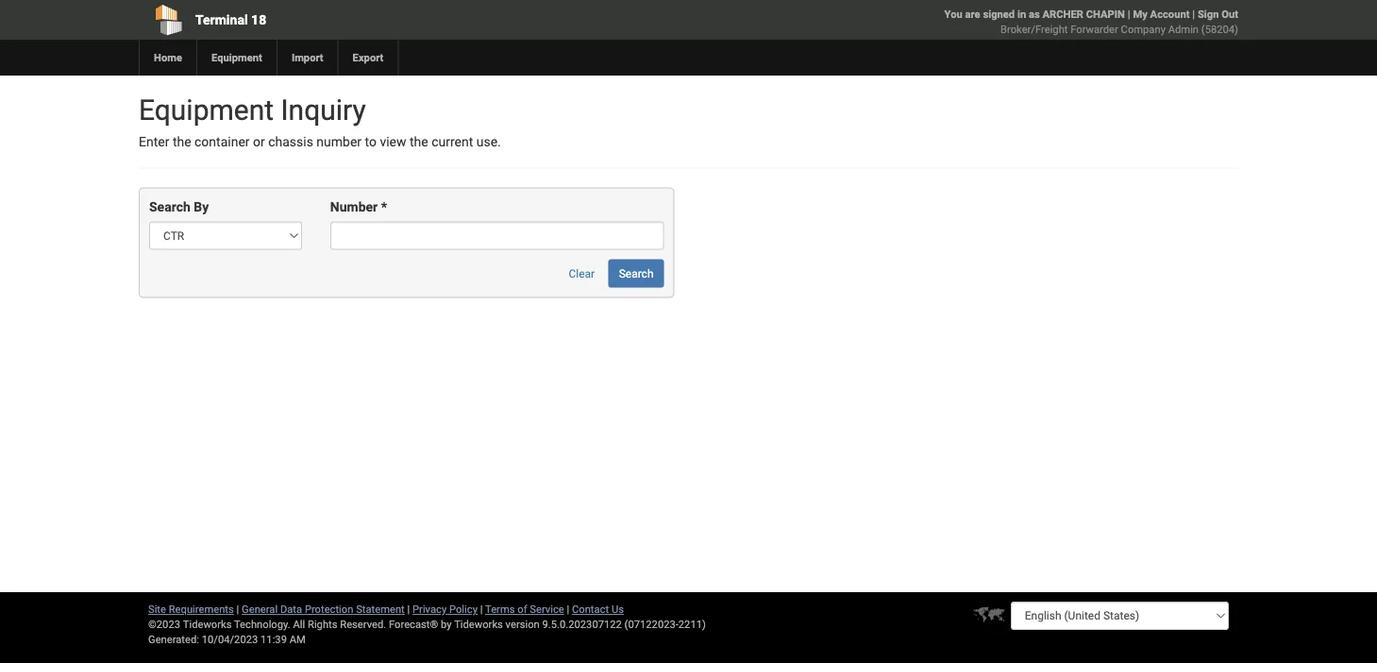 Task type: locate. For each thing, give the bounding box(es) containing it.
| left sign
[[1193, 8, 1196, 20]]

1 horizontal spatial the
[[410, 134, 429, 150]]

1 horizontal spatial search
[[619, 267, 654, 280]]

equipment inquiry enter the container or chassis number to view the current use.
[[139, 93, 501, 150]]

the right enter
[[173, 134, 191, 150]]

my
[[1134, 8, 1148, 20]]

view
[[380, 134, 407, 150]]

site requirements link
[[148, 603, 234, 615]]

equipment up container
[[139, 93, 274, 127]]

search right clear button
[[619, 267, 654, 280]]

inquiry
[[281, 93, 366, 127]]

export link
[[338, 40, 398, 76]]

0 vertical spatial search
[[149, 199, 191, 215]]

| left my
[[1128, 8, 1131, 20]]

|
[[1128, 8, 1131, 20], [1193, 8, 1196, 20], [237, 603, 239, 615], [408, 603, 410, 615], [480, 603, 483, 615], [567, 603, 570, 615]]

chapin
[[1087, 8, 1126, 20]]

1 vertical spatial search
[[619, 267, 654, 280]]

2 the from the left
[[410, 134, 429, 150]]

export
[[353, 51, 384, 64]]

forwarder
[[1071, 23, 1119, 35]]

number
[[330, 199, 378, 215]]

search left by
[[149, 199, 191, 215]]

the right view
[[410, 134, 429, 150]]

the
[[173, 134, 191, 150], [410, 134, 429, 150]]

clear button
[[559, 259, 606, 287]]

in
[[1018, 8, 1027, 20]]

use.
[[477, 134, 501, 150]]

are
[[966, 8, 981, 20]]

equipment inside equipment inquiry enter the container or chassis number to view the current use.
[[139, 93, 274, 127]]

site
[[148, 603, 166, 615]]

contact
[[572, 603, 609, 615]]

import
[[292, 51, 324, 64]]

chassis
[[268, 134, 313, 150]]

2211)
[[679, 618, 706, 630]]

service
[[530, 603, 565, 615]]

0 horizontal spatial search
[[149, 199, 191, 215]]

equipment
[[212, 51, 262, 64], [139, 93, 274, 127]]

am
[[290, 633, 306, 646]]

search by
[[149, 199, 209, 215]]

by
[[194, 199, 209, 215]]

terminal
[[196, 12, 248, 27]]

equipment down terminal 18
[[212, 51, 262, 64]]

company
[[1122, 23, 1166, 35]]

search
[[149, 199, 191, 215], [619, 267, 654, 280]]

1 vertical spatial equipment
[[139, 93, 274, 127]]

or
[[253, 134, 265, 150]]

(07122023-
[[625, 618, 679, 630]]

18
[[251, 12, 267, 27]]

0 horizontal spatial the
[[173, 134, 191, 150]]

terminal 18 link
[[139, 0, 581, 40]]

search inside "search" button
[[619, 267, 654, 280]]

search for search
[[619, 267, 654, 280]]

©2023 tideworks
[[148, 618, 232, 630]]

all
[[293, 618, 305, 630]]

number
[[317, 134, 362, 150]]

0 vertical spatial equipment
[[212, 51, 262, 64]]



Task type: vqa. For each thing, say whether or not it's contained in the screenshot.
the ETA
no



Task type: describe. For each thing, give the bounding box(es) containing it.
home link
[[139, 40, 196, 76]]

contact us link
[[572, 603, 624, 615]]

import link
[[277, 40, 338, 76]]

admin
[[1169, 23, 1200, 35]]

clear
[[569, 267, 595, 280]]

protection
[[305, 603, 354, 615]]

Number * text field
[[330, 221, 664, 250]]

to
[[365, 134, 377, 150]]

terms of service link
[[485, 603, 565, 615]]

you are signed in as archer chapin | my account | sign out broker/freight forwarder company admin (58204)
[[945, 8, 1239, 35]]

account
[[1151, 8, 1190, 20]]

my account link
[[1134, 8, 1190, 20]]

| left general
[[237, 603, 239, 615]]

home
[[154, 51, 182, 64]]

privacy policy link
[[413, 603, 478, 615]]

sign out link
[[1198, 8, 1239, 20]]

statement
[[356, 603, 405, 615]]

policy
[[450, 603, 478, 615]]

equipment link
[[196, 40, 277, 76]]

(58204)
[[1202, 23, 1239, 35]]

1 the from the left
[[173, 134, 191, 150]]

| up 'forecast®' on the bottom of the page
[[408, 603, 410, 615]]

terminal 18
[[196, 12, 267, 27]]

broker/freight
[[1001, 23, 1069, 35]]

signed
[[984, 8, 1015, 20]]

enter
[[139, 134, 169, 150]]

generated:
[[148, 633, 199, 646]]

of
[[518, 603, 528, 615]]

version
[[506, 618, 540, 630]]

us
[[612, 603, 624, 615]]

archer
[[1043, 8, 1084, 20]]

out
[[1222, 8, 1239, 20]]

9.5.0.202307122
[[543, 618, 622, 630]]

forecast®
[[389, 618, 439, 630]]

data
[[280, 603, 302, 615]]

equipment for equipment
[[212, 51, 262, 64]]

terms
[[485, 603, 515, 615]]

number *
[[330, 199, 387, 215]]

reserved.
[[340, 618, 387, 630]]

sign
[[1198, 8, 1220, 20]]

search for search by
[[149, 199, 191, 215]]

technology.
[[234, 618, 291, 630]]

tideworks
[[454, 618, 503, 630]]

by
[[441, 618, 452, 630]]

general data protection statement link
[[242, 603, 405, 615]]

rights
[[308, 618, 338, 630]]

container
[[195, 134, 250, 150]]

requirements
[[169, 603, 234, 615]]

current
[[432, 134, 473, 150]]

as
[[1029, 8, 1041, 20]]

| up the 9.5.0.202307122
[[567, 603, 570, 615]]

search button
[[609, 259, 664, 287]]

general
[[242, 603, 278, 615]]

*
[[381, 199, 387, 215]]

you
[[945, 8, 963, 20]]

| up tideworks
[[480, 603, 483, 615]]

10/04/2023
[[202, 633, 258, 646]]

privacy
[[413, 603, 447, 615]]

11:39
[[261, 633, 287, 646]]

equipment for equipment inquiry enter the container or chassis number to view the current use.
[[139, 93, 274, 127]]

site requirements | general data protection statement | privacy policy | terms of service | contact us ©2023 tideworks technology. all rights reserved. forecast® by tideworks version 9.5.0.202307122 (07122023-2211) generated: 10/04/2023 11:39 am
[[148, 603, 706, 646]]



